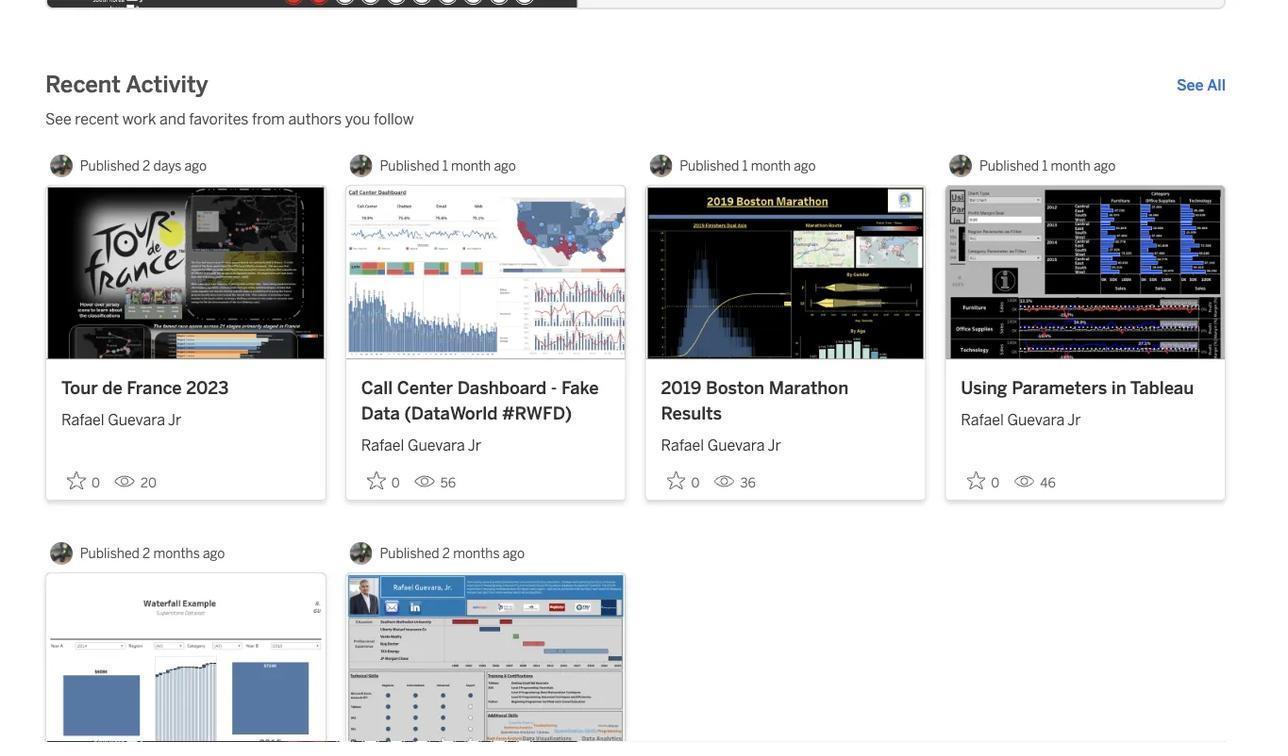 Task type: describe. For each thing, give the bounding box(es) containing it.
call
[[361, 377, 393, 398]]

jr for in
[[1068, 411, 1081, 429]]

using
[[961, 377, 1008, 398]]

center
[[397, 377, 453, 398]]

jr for marathon
[[768, 437, 781, 455]]

workbook thumbnail image for france
[[46, 186, 325, 359]]

rafael guevara jr link for in
[[961, 401, 1210, 431]]

add favorite button for 2019 boston marathon results
[[661, 466, 706, 496]]

dashboard
[[457, 377, 547, 398]]

add favorite button for using parameters in tableau
[[961, 466, 1006, 496]]

rafael guevara jr for de
[[61, 411, 182, 429]]

2019 boston marathon results link
[[661, 375, 910, 427]]

46
[[1040, 475, 1056, 491]]

1 months from the left
[[153, 546, 200, 561]]

add favorite button for tour de france 2023
[[61, 466, 107, 496]]

jr for dashboard
[[468, 437, 481, 455]]

recent activity
[[45, 71, 208, 98]]

you
[[345, 110, 370, 128]]

recent
[[45, 71, 121, 98]]

published for boston
[[680, 158, 739, 174]]

month for parameters
[[1051, 158, 1091, 174]]

follow
[[374, 110, 414, 128]]

1 for center
[[442, 158, 448, 174]]

56 views element
[[407, 468, 464, 498]]

ago for in
[[1094, 158, 1116, 174]]

rafael guevara jr for parameters
[[961, 411, 1081, 429]]

see recent work and favorites from authors you follow
[[45, 110, 414, 128]]

see all
[[1177, 76, 1226, 94]]

month for center
[[451, 158, 491, 174]]

1 for boston
[[742, 158, 748, 174]]

workbook thumbnail image for dashboard
[[346, 186, 625, 359]]

ago for marathon
[[794, 158, 816, 174]]

tour de france 2023
[[61, 377, 229, 398]]

see all link
[[1177, 74, 1226, 96]]

from
[[252, 110, 285, 128]]

rafael guevara jr image for using parameters in tableau
[[950, 155, 972, 177]]

0 for 2019 boston marathon results
[[691, 475, 700, 491]]

authors
[[288, 110, 342, 128]]

published 2 days ago
[[80, 158, 207, 174]]

using parameters in tableau
[[961, 377, 1194, 398]]

rafael guevara jr image for 2019 boston marathon results
[[650, 155, 672, 177]]

in
[[1112, 377, 1127, 398]]

rafael guevara jr link for france
[[61, 401, 310, 431]]

published for center
[[380, 158, 439, 174]]

see recent work and favorites from authors you follow element
[[45, 108, 1226, 130]]

2019
[[661, 377, 702, 398]]

guevara for boston
[[708, 437, 765, 455]]

rafael guevara jr link for dashboard
[[361, 427, 610, 457]]

tableau
[[1131, 377, 1194, 398]]

see for see all
[[1177, 76, 1204, 94]]

activity
[[126, 71, 208, 98]]

using parameters in tableau link
[[961, 375, 1210, 401]]

work
[[122, 110, 156, 128]]

jr for france
[[168, 411, 182, 429]]

rafael guevara jr image for tour de france 2023
[[50, 155, 72, 177]]



Task type: locate. For each thing, give the bounding box(es) containing it.
2 published 1 month ago from the left
[[680, 158, 816, 174]]

0 horizontal spatial month
[[451, 158, 491, 174]]

-
[[551, 377, 557, 398]]

1 add favorite button from the left
[[661, 466, 706, 496]]

add favorite button left 20 on the bottom of the page
[[61, 466, 107, 496]]

see left recent
[[45, 110, 71, 128]]

add favorite button left 56
[[361, 466, 407, 496]]

published 2 months ago
[[80, 546, 225, 561], [380, 546, 525, 561]]

0 left 36 views "element"
[[691, 475, 700, 491]]

1 horizontal spatial months
[[453, 546, 500, 561]]

3 0 from the left
[[691, 475, 700, 491]]

published 2 months ago down 20 on the bottom of the page
[[80, 546, 225, 561]]

Add Favorite button
[[61, 466, 107, 496], [361, 466, 407, 496]]

rafael down "results"
[[661, 437, 704, 455]]

56
[[441, 475, 456, 491]]

0 for tour de france 2023
[[92, 475, 100, 491]]

published
[[80, 158, 140, 174], [380, 158, 439, 174], [680, 158, 739, 174], [980, 158, 1039, 174], [80, 546, 140, 561], [380, 546, 439, 561]]

rafael guevara jr up 56 views element
[[361, 437, 481, 455]]

1 horizontal spatial add favorite button
[[961, 466, 1006, 496]]

1 horizontal spatial published 1 month ago
[[680, 158, 816, 174]]

#rwfd)
[[502, 403, 572, 424]]

fake
[[562, 377, 599, 398]]

jr
[[168, 411, 182, 429], [1068, 411, 1081, 429], [468, 437, 481, 455], [768, 437, 781, 455]]

46 views element
[[1006, 468, 1064, 498]]

months down 20 on the bottom of the page
[[153, 546, 200, 561]]

rafael down the using
[[961, 411, 1004, 429]]

rafael guevara jr link
[[61, 401, 310, 431], [961, 401, 1210, 431], [361, 427, 610, 457], [661, 427, 910, 457]]

rafael guevara jr link down 2023
[[61, 401, 310, 431]]

0 left 46 views element
[[991, 475, 1000, 491]]

data
[[361, 403, 400, 424]]

guevara for de
[[108, 411, 165, 429]]

0 vertical spatial see
[[1177, 76, 1204, 94]]

0
[[92, 475, 100, 491], [391, 475, 400, 491], [691, 475, 700, 491], [991, 475, 1000, 491]]

ago
[[185, 158, 207, 174], [494, 158, 516, 174], [794, 158, 816, 174], [1094, 158, 1116, 174], [203, 546, 225, 561], [503, 546, 525, 561]]

jr down the (dataworld
[[468, 437, 481, 455]]

call center dashboard - fake data (dataworld #rwfd) link
[[361, 375, 610, 427]]

1 add favorite button from the left
[[61, 466, 107, 496]]

favorites
[[189, 110, 249, 128]]

tour
[[61, 377, 98, 398]]

workbook thumbnail image for in
[[946, 186, 1225, 359]]

3 month from the left
[[1051, 158, 1091, 174]]

0 left "20 views" element
[[92, 475, 100, 491]]

1 vertical spatial see
[[45, 110, 71, 128]]

add favorite button left the 36 on the bottom of the page
[[661, 466, 706, 496]]

0 left 56 views element
[[391, 475, 400, 491]]

rafael guevara jr up 36 views "element"
[[661, 437, 781, 455]]

36 views element
[[706, 468, 764, 498]]

1 horizontal spatial month
[[751, 158, 791, 174]]

2 down 20 on the bottom of the page
[[143, 546, 150, 561]]

guevara
[[108, 411, 165, 429], [1008, 411, 1065, 429], [408, 437, 465, 455], [708, 437, 765, 455]]

1
[[442, 158, 448, 174], [742, 158, 748, 174], [1042, 158, 1048, 174]]

days
[[153, 158, 182, 174]]

2019 boston marathon results
[[661, 377, 849, 424]]

1 horizontal spatial published 2 months ago
[[380, 546, 525, 561]]

see inside see all recent activity element
[[1177, 76, 1204, 94]]

3 published 1 month ago from the left
[[980, 158, 1116, 174]]

0 horizontal spatial published 1 month ago
[[380, 158, 516, 174]]

guevara down the tour de france 2023
[[108, 411, 165, 429]]

marathon
[[769, 377, 849, 398]]

guevara down the (dataworld
[[408, 437, 465, 455]]

2 months from the left
[[453, 546, 500, 561]]

guevara for parameters
[[1008, 411, 1065, 429]]

tour de france 2023 link
[[61, 375, 310, 401]]

published 1 month ago for center
[[380, 158, 516, 174]]

add favorite button left '46'
[[961, 466, 1006, 496]]

2023
[[186, 377, 229, 398]]

rafael for call center dashboard - fake data (dataworld #rwfd)
[[361, 437, 404, 455]]

1 1 from the left
[[442, 158, 448, 174]]

months down 56
[[453, 546, 500, 561]]

2 1 from the left
[[742, 158, 748, 174]]

rafael for 2019 boston marathon results
[[661, 437, 704, 455]]

rafael guevara jr for boston
[[661, 437, 781, 455]]

results
[[661, 403, 722, 424]]

recent
[[75, 110, 119, 128]]

1 for parameters
[[1042, 158, 1048, 174]]

4 0 from the left
[[991, 475, 1000, 491]]

published 1 month ago for boston
[[680, 158, 816, 174]]

workbook thumbnail image for marathon
[[646, 186, 925, 359]]

ago for dashboard
[[494, 158, 516, 174]]

see inside see recent work and favorites from authors you follow element
[[45, 110, 71, 128]]

0 horizontal spatial add favorite button
[[61, 466, 107, 496]]

rafael guevara jr link down call center dashboard - fake data (dataworld #rwfd)
[[361, 427, 610, 457]]

see left all on the top
[[1177, 76, 1204, 94]]

0 horizontal spatial 1
[[442, 158, 448, 174]]

2 horizontal spatial 1
[[1042, 158, 1048, 174]]

call center dashboard - fake data (dataworld #rwfd)
[[361, 377, 599, 424]]

add favorite button for call center dashboard - fake data (dataworld #rwfd)
[[361, 466, 407, 496]]

guevara up 36 views "element"
[[708, 437, 765, 455]]

1 horizontal spatial add favorite button
[[361, 466, 407, 496]]

0 horizontal spatial add favorite button
[[661, 466, 706, 496]]

and
[[160, 110, 186, 128]]

rafael guevara jr down the using
[[961, 411, 1081, 429]]

1 published 2 months ago from the left
[[80, 546, 225, 561]]

2
[[143, 158, 150, 174], [143, 546, 150, 561], [442, 546, 450, 561]]

parameters
[[1012, 377, 1107, 398]]

ago for france
[[185, 158, 207, 174]]

rafael for tour de france 2023
[[61, 411, 104, 429]]

1 horizontal spatial see
[[1177, 76, 1204, 94]]

20
[[141, 475, 157, 491]]

2 0 from the left
[[391, 475, 400, 491]]

jr down using parameters in tableau
[[1068, 411, 1081, 429]]

see all recent activity element
[[1177, 74, 1226, 96]]

months
[[153, 546, 200, 561], [453, 546, 500, 561]]

2 left days
[[143, 158, 150, 174]]

jr down tour de france 2023 link
[[168, 411, 182, 429]]

rafael guevara jr image for call center dashboard - fake data (dataworld #rwfd)
[[350, 155, 372, 177]]

1 0 from the left
[[92, 475, 100, 491]]

guevara for center
[[408, 437, 465, 455]]

0 horizontal spatial see
[[45, 110, 71, 128]]

published 1 month ago for parameters
[[980, 158, 1116, 174]]

1 published 1 month ago from the left
[[380, 158, 516, 174]]

published for de
[[80, 158, 140, 174]]

see
[[1177, 76, 1204, 94], [45, 110, 71, 128]]

rafael
[[61, 411, 104, 429], [961, 411, 1004, 429], [361, 437, 404, 455], [661, 437, 704, 455]]

1 horizontal spatial 1
[[742, 158, 748, 174]]

2 add favorite button from the left
[[361, 466, 407, 496]]

published 2 months ago down 56
[[380, 546, 525, 561]]

rafael guevara jr link down using parameters in tableau
[[961, 401, 1210, 431]]

guevara down the parameters
[[1008, 411, 1065, 429]]

2 month from the left
[[751, 158, 791, 174]]

boston
[[706, 377, 765, 398]]

rafael guevara jr for center
[[361, 437, 481, 455]]

0 for using parameters in tableau
[[991, 475, 1000, 491]]

rafael guevara jr down de
[[61, 411, 182, 429]]

1 month from the left
[[451, 158, 491, 174]]

rafael down data
[[361, 437, 404, 455]]

month
[[451, 158, 491, 174], [751, 158, 791, 174], [1051, 158, 1091, 174]]

20 views element
[[107, 468, 164, 498]]

see for see recent work and favorites from authors you follow
[[45, 110, 71, 128]]

36
[[740, 475, 756, 491]]

month for boston
[[751, 158, 791, 174]]

all
[[1207, 76, 1226, 94]]

france
[[127, 377, 182, 398]]

rafael guevara jr
[[61, 411, 182, 429], [961, 411, 1081, 429], [361, 437, 481, 455], [661, 437, 781, 455]]

2 published 2 months ago from the left
[[380, 546, 525, 561]]

2 down 56
[[442, 546, 450, 561]]

3 1 from the left
[[1042, 158, 1048, 174]]

0 horizontal spatial months
[[153, 546, 200, 561]]

rafael guevara jr image
[[50, 155, 72, 177], [650, 155, 672, 177], [50, 543, 72, 565]]

2 horizontal spatial month
[[1051, 158, 1091, 174]]

published for parameters
[[980, 158, 1039, 174]]

workbook thumbnail image
[[46, 186, 325, 359], [346, 186, 625, 359], [646, 186, 925, 359], [946, 186, 1225, 359], [46, 574, 325, 743], [346, 574, 625, 743]]

rafael down "tour"
[[61, 411, 104, 429]]

rafael guevara jr image
[[350, 155, 372, 177], [950, 155, 972, 177], [350, 543, 372, 565]]

0 for call center dashboard - fake data (dataworld #rwfd)
[[391, 475, 400, 491]]

rafael guevara jr link for marathon
[[661, 427, 910, 457]]

recent activity heading
[[45, 70, 208, 100]]

de
[[102, 377, 122, 398]]

published 1 month ago
[[380, 158, 516, 174], [680, 158, 816, 174], [980, 158, 1116, 174]]

0 horizontal spatial published 2 months ago
[[80, 546, 225, 561]]

Add Favorite button
[[661, 466, 706, 496], [961, 466, 1006, 496]]

(dataworld
[[404, 403, 498, 424]]

rafael for using parameters in tableau
[[961, 411, 1004, 429]]

2 add favorite button from the left
[[961, 466, 1006, 496]]

2 horizontal spatial published 1 month ago
[[980, 158, 1116, 174]]

rafael guevara jr link down 2019 boston marathon results
[[661, 427, 910, 457]]

jr down 2019 boston marathon results link
[[768, 437, 781, 455]]



Task type: vqa. For each thing, say whether or not it's contained in the screenshot.


